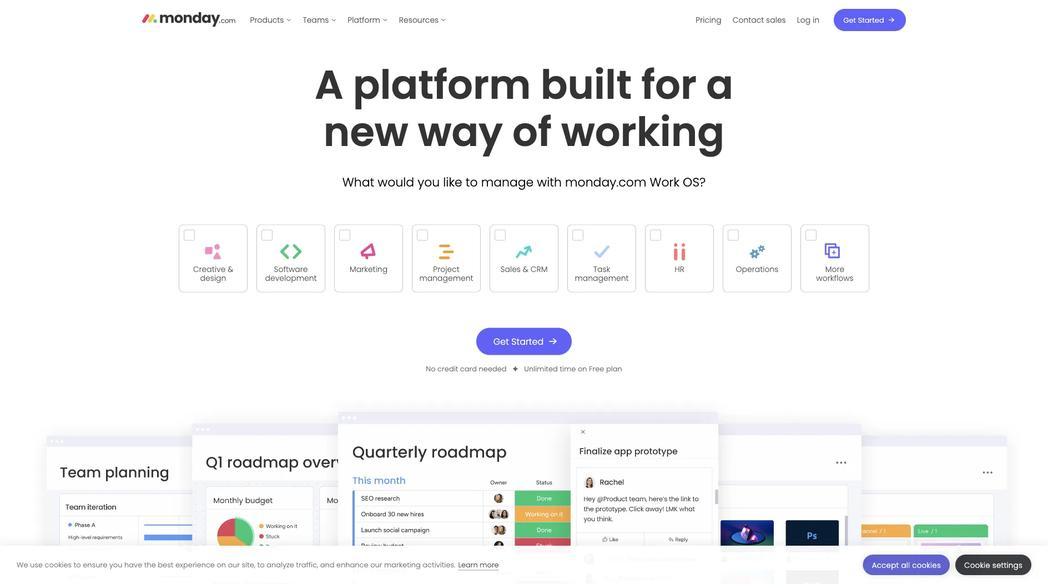 Task type: locate. For each thing, give the bounding box(es) containing it.
1 horizontal spatial our
[[370, 560, 382, 570]]

a
[[706, 57, 733, 113]]

& inside creative & design
[[228, 264, 233, 275]]

group containing creative & design
[[174, 220, 874, 297]]

get started inside main element
[[843, 15, 884, 25]]

our left site,
[[228, 560, 240, 570]]

1 horizontal spatial get started button
[[834, 9, 906, 31]]

1 horizontal spatial get started
[[843, 15, 884, 25]]

cookies right all on the bottom right of page
[[912, 560, 941, 570]]

1 vertical spatial get started
[[493, 335, 544, 348]]

monday.com logo image
[[142, 7, 236, 31]]

management inside project management 'option'
[[419, 273, 473, 284]]

unlimited
[[524, 364, 558, 374]]

1 vertical spatial you
[[109, 560, 122, 570]]

2 management from the left
[[575, 273, 629, 284]]

&
[[228, 264, 233, 275], [523, 264, 528, 275]]

free
[[589, 364, 604, 374]]

0 horizontal spatial our
[[228, 560, 240, 570]]

creative
[[193, 264, 226, 275]]

to right like
[[466, 174, 478, 191]]

our
[[228, 560, 240, 570], [370, 560, 382, 570]]

of
[[512, 104, 552, 160]]

teams
[[303, 14, 329, 25]]

0 vertical spatial get started
[[843, 15, 884, 25]]

you left like
[[418, 174, 440, 191]]

get right in in the top of the page
[[843, 15, 856, 25]]

0 horizontal spatial on
[[217, 560, 226, 570]]

Sales & CRM checkbox
[[490, 225, 559, 292]]

new
[[324, 104, 408, 160]]

1 our from the left
[[228, 560, 240, 570]]

like
[[443, 174, 462, 191]]

pricing
[[696, 14, 722, 25]]

cookies inside button
[[912, 560, 941, 570]]

get inside main element
[[843, 15, 856, 25]]

1 horizontal spatial on
[[578, 364, 587, 374]]

0 horizontal spatial cookies
[[45, 560, 72, 570]]

have
[[124, 560, 142, 570]]

Operations checkbox
[[723, 225, 792, 292]]

0 horizontal spatial get started
[[493, 335, 544, 348]]

management for task
[[575, 273, 629, 284]]

you
[[418, 174, 440, 191], [109, 560, 122, 570]]

1 vertical spatial get
[[493, 335, 509, 348]]

0 vertical spatial get
[[843, 15, 856, 25]]

platform
[[353, 57, 531, 113]]

would
[[378, 174, 414, 191]]

1 vertical spatial get started button
[[476, 328, 572, 355]]

2 cookies from the left
[[912, 560, 941, 570]]

get started button
[[834, 9, 906, 31], [476, 328, 572, 355]]

management inside task management checkbox
[[575, 273, 629, 284]]

management down pmo icon
[[419, 273, 473, 284]]

get
[[843, 15, 856, 25], [493, 335, 509, 348]]

0 horizontal spatial &
[[228, 264, 233, 275]]

task management
[[575, 264, 629, 284]]

what
[[342, 174, 374, 191]]

the
[[144, 560, 156, 570]]

1 vertical spatial on
[[217, 560, 226, 570]]

list
[[245, 0, 452, 40], [690, 0, 825, 40]]

contact sales
[[733, 14, 786, 25]]

on right experience
[[217, 560, 226, 570]]

on left free at the right bottom of page
[[578, 364, 587, 374]]

cookies for all
[[912, 560, 941, 570]]

0 vertical spatial on
[[578, 364, 587, 374]]

get started for the bottommost get started "button"
[[493, 335, 544, 348]]

and
[[320, 560, 334, 570]]

on inside dialog
[[217, 560, 226, 570]]

operations icon image
[[746, 241, 768, 263]]

0 horizontal spatial you
[[109, 560, 122, 570]]

1 vertical spatial started
[[512, 335, 544, 348]]

you left have in the left of the page
[[109, 560, 122, 570]]

site,
[[242, 560, 255, 570]]

group
[[174, 220, 874, 297]]

1 horizontal spatial started
[[858, 15, 884, 25]]

design
[[200, 273, 226, 284]]

started right in in the top of the page
[[858, 15, 884, 25]]

& right design
[[228, 264, 233, 275]]

cookie settings button
[[956, 555, 1032, 575]]

get up needed
[[493, 335, 509, 348]]

experience
[[175, 560, 215, 570]]

& left crm
[[523, 264, 528, 275]]

marketing
[[350, 264, 388, 275]]

1 horizontal spatial to
[[257, 560, 265, 570]]

dialog
[[0, 546, 1048, 584]]

started up "no credit card needed   ✦    unlimited time on free plan"
[[512, 335, 544, 348]]

2 & from the left
[[523, 264, 528, 275]]

0 horizontal spatial started
[[512, 335, 544, 348]]

get started for get started "button" inside main element
[[843, 15, 884, 25]]

1 horizontal spatial &
[[523, 264, 528, 275]]

cookies
[[45, 560, 72, 570], [912, 560, 941, 570]]

0 horizontal spatial list
[[245, 0, 452, 40]]

1 horizontal spatial get
[[843, 15, 856, 25]]

0 horizontal spatial management
[[419, 273, 473, 284]]

1 horizontal spatial list
[[690, 0, 825, 40]]

on
[[578, 364, 587, 374], [217, 560, 226, 570]]

list containing pricing
[[690, 0, 825, 40]]

1 management from the left
[[419, 273, 473, 284]]

hr
[[675, 264, 684, 275]]

card
[[460, 364, 477, 374]]

get started
[[843, 15, 884, 25], [493, 335, 544, 348]]

contact
[[733, 14, 764, 25]]

HR checkbox
[[645, 225, 714, 292]]

1 list from the left
[[245, 0, 452, 40]]

products link
[[245, 11, 297, 29]]

analyze
[[267, 560, 294, 570]]

cookies for use
[[45, 560, 72, 570]]

0 vertical spatial you
[[418, 174, 440, 191]]

needed
[[479, 364, 507, 374]]

get started up ✦
[[493, 335, 544, 348]]

resources link
[[394, 11, 452, 29]]

Creative & design checkbox
[[179, 225, 248, 292]]

get started button right in in the top of the page
[[834, 9, 906, 31]]

1 cookies from the left
[[45, 560, 72, 570]]

sales & crm
[[500, 264, 548, 275]]

to right site,
[[257, 560, 265, 570]]

we use cookies to ensure you have the best experience on our site, to analyze traffic, and enhance our marketing activities. learn more
[[17, 560, 499, 570]]

time
[[560, 364, 576, 374]]

work
[[650, 174, 680, 191]]

manage
[[481, 174, 534, 191]]

task
[[593, 264, 610, 275]]

Project management checkbox
[[412, 225, 481, 292]]

0 vertical spatial get started button
[[834, 9, 906, 31]]

to left ensure
[[74, 560, 81, 570]]

contact sales button
[[727, 11, 792, 29]]

more workflows
[[816, 264, 854, 284]]

development
[[265, 273, 317, 284]]

our right the enhance
[[370, 560, 382, 570]]

management down the task icon
[[575, 273, 629, 284]]

started for get started "button" inside main element
[[858, 15, 884, 25]]

log in
[[797, 14, 819, 25]]

to
[[466, 174, 478, 191], [74, 560, 81, 570], [257, 560, 265, 570]]

more
[[480, 560, 499, 570]]

2 list from the left
[[690, 0, 825, 40]]

list containing products
[[245, 0, 452, 40]]

learn more link
[[458, 560, 499, 570]]

more
[[825, 264, 845, 275]]

get started button up "no credit card needed   ✦    unlimited time on free plan"
[[476, 328, 572, 355]]

1 horizontal spatial management
[[575, 273, 629, 284]]

1 & from the left
[[228, 264, 233, 275]]

management
[[419, 273, 473, 284], [575, 273, 629, 284]]

log
[[797, 14, 811, 25]]

management for project
[[419, 273, 473, 284]]

0 vertical spatial started
[[858, 15, 884, 25]]

1 horizontal spatial cookies
[[912, 560, 941, 570]]

Marketing checkbox
[[334, 225, 403, 292]]

for
[[641, 57, 697, 113]]

built
[[541, 57, 632, 113]]

operations
[[736, 264, 779, 275]]

started inside main element
[[858, 15, 884, 25]]

get started right in in the top of the page
[[843, 15, 884, 25]]

0 horizontal spatial get
[[493, 335, 509, 348]]

0 horizontal spatial get started button
[[476, 328, 572, 355]]

cookies right the use
[[45, 560, 72, 570]]

activities.
[[423, 560, 455, 570]]



Task type: vqa. For each thing, say whether or not it's contained in the screenshot.
"workflows"
yes



Task type: describe. For each thing, give the bounding box(es) containing it.
& for design
[[228, 264, 233, 275]]

0 horizontal spatial to
[[74, 560, 81, 570]]

a
[[315, 57, 343, 113]]

learn
[[458, 560, 478, 570]]

best
[[158, 560, 173, 570]]

project
[[433, 264, 460, 275]]

✦
[[513, 364, 518, 374]]

platform
[[348, 14, 380, 25]]

get started button inside main element
[[834, 9, 906, 31]]

accept all cookies
[[872, 560, 941, 570]]

credit
[[438, 364, 458, 374]]

started for the bottommost get started "button"
[[512, 335, 544, 348]]

crm
[[531, 264, 548, 275]]

hp asset white bg image
[[0, 395, 1048, 584]]

2 our from the left
[[370, 560, 382, 570]]

workflows
[[816, 273, 854, 284]]

cookie
[[964, 560, 990, 570]]

More workflows checkbox
[[801, 225, 869, 292]]

dialog containing accept all cookies
[[0, 546, 1048, 584]]

marketing
[[384, 560, 421, 570]]

plan
[[606, 364, 622, 374]]

crm icon image
[[513, 241, 535, 263]]

& for crm
[[523, 264, 528, 275]]

with
[[537, 174, 562, 191]]

ensure
[[83, 560, 107, 570]]

main element
[[245, 0, 906, 40]]

a platform built for a
[[315, 57, 733, 113]]

design icon image
[[202, 241, 224, 263]]

creative & design
[[193, 264, 233, 284]]

hr icon image
[[668, 241, 691, 263]]

platform link
[[342, 11, 394, 29]]

dev icon image
[[280, 241, 302, 263]]

all
[[901, 560, 910, 570]]

project management
[[419, 264, 473, 284]]

settings
[[993, 560, 1023, 570]]

marketing icon image
[[358, 241, 380, 263]]

accept all cookies button
[[863, 555, 950, 575]]

2 horizontal spatial to
[[466, 174, 478, 191]]

sales
[[500, 264, 521, 275]]

os?
[[683, 174, 706, 191]]

what would you like to manage with monday.com work os?
[[342, 174, 706, 191]]

Software development checkbox
[[256, 225, 325, 292]]

we
[[17, 560, 28, 570]]

no credit card needed   ✦    unlimited time on free plan
[[426, 364, 622, 374]]

workflows icon image
[[824, 241, 846, 263]]

Task management checkbox
[[567, 225, 636, 292]]

cookie settings
[[964, 560, 1023, 570]]

task icon image
[[591, 241, 613, 263]]

in
[[813, 14, 819, 25]]

pmo icon image
[[435, 241, 457, 263]]

new way of working
[[324, 104, 725, 160]]

teams link
[[297, 11, 342, 29]]

enhance
[[336, 560, 368, 570]]

use
[[30, 560, 43, 570]]

traffic,
[[296, 560, 318, 570]]

monday.com
[[565, 174, 646, 191]]

no
[[426, 364, 436, 374]]

log in link
[[792, 11, 825, 29]]

sales
[[766, 14, 786, 25]]

way
[[418, 104, 503, 160]]

resources
[[399, 14, 439, 25]]

pricing link
[[690, 11, 727, 29]]

1 horizontal spatial you
[[418, 174, 440, 191]]

software development
[[265, 264, 317, 284]]

software
[[274, 264, 308, 275]]

products
[[250, 14, 284, 25]]

working
[[561, 104, 725, 160]]

accept
[[872, 560, 899, 570]]



